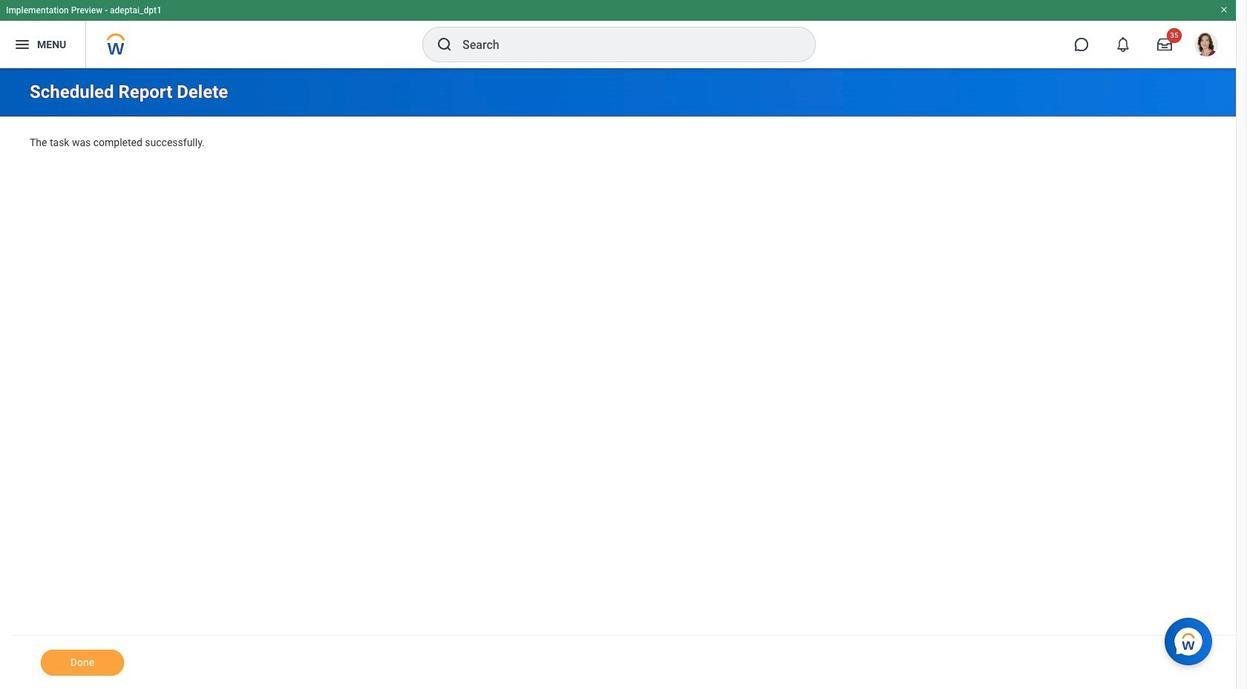 Task type: locate. For each thing, give the bounding box(es) containing it.
inbox large image
[[1158, 37, 1173, 52]]

main content
[[0, 68, 1237, 690]]

notifications large image
[[1116, 37, 1131, 52]]

close environment banner image
[[1220, 5, 1229, 14]]

banner
[[0, 0, 1237, 68]]



Task type: describe. For each thing, give the bounding box(es) containing it.
justify image
[[13, 36, 31, 53]]

Search Workday  search field
[[463, 28, 785, 61]]

search image
[[436, 36, 454, 53]]

profile logan mcneil image
[[1195, 33, 1219, 59]]



Task type: vqa. For each thing, say whether or not it's contained in the screenshot.
Search Workday search box
yes



